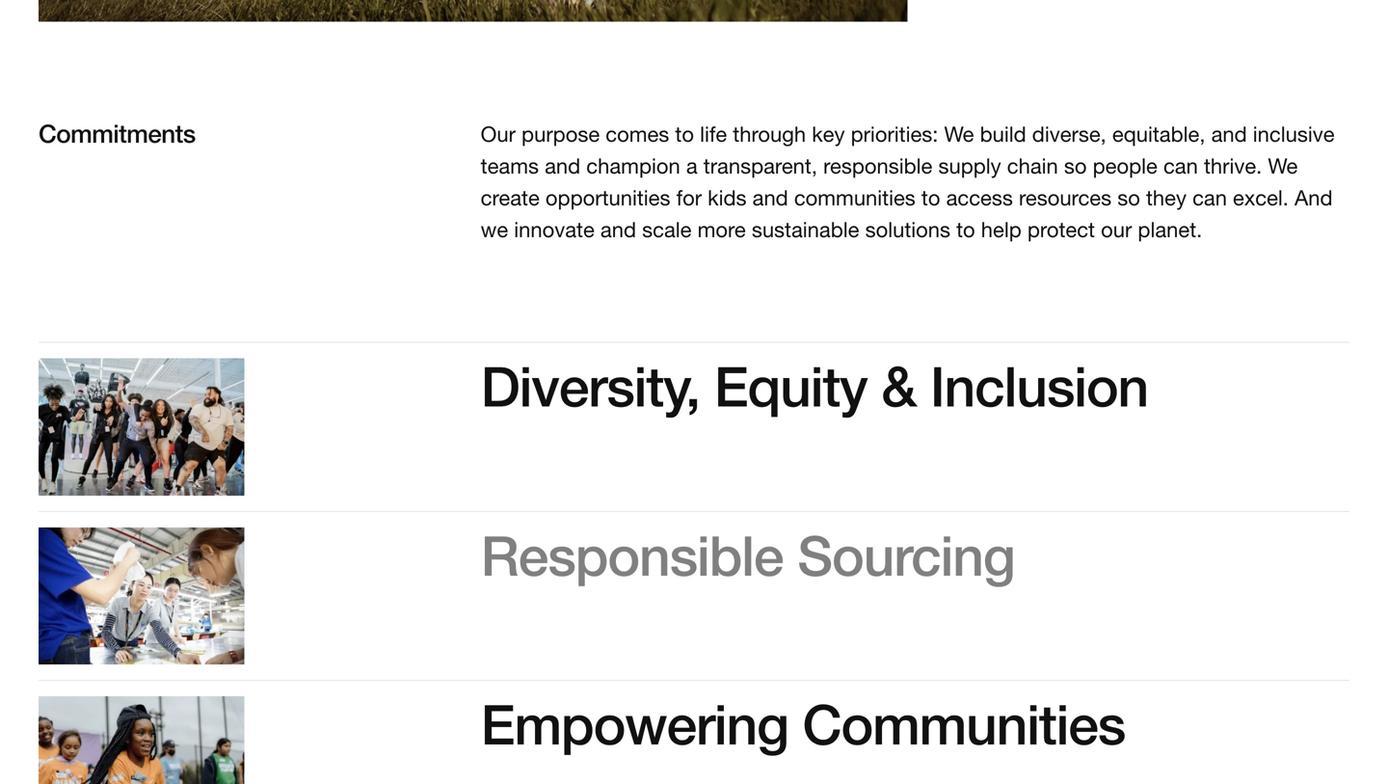 Task type: vqa. For each thing, say whether or not it's contained in the screenshot.
priorities:
yes



Task type: describe. For each thing, give the bounding box(es) containing it.
diversity, equity & inclusion link
[[39, 353, 1350, 496]]

communities
[[803, 691, 1126, 757]]

purpose
[[522, 122, 600, 146]]

comes
[[606, 122, 670, 146]]

scale
[[642, 217, 692, 242]]

sustainable
[[752, 217, 860, 242]]

for
[[677, 185, 702, 210]]

empowering communities
[[481, 691, 1126, 757]]

excel.
[[1234, 185, 1289, 210]]

equitable,
[[1113, 122, 1206, 146]]

our
[[1102, 217, 1133, 242]]

1 vertical spatial can
[[1193, 185, 1228, 210]]

commitments
[[39, 118, 196, 148]]

resources
[[1019, 185, 1112, 210]]

and down purpose
[[545, 154, 581, 178]]

empowering communities link
[[39, 691, 1350, 784]]

planet.
[[1138, 217, 1203, 242]]

diverse,
[[1033, 122, 1107, 146]]

nike and shenzhou teammates work together in a facility dedicated to manufacturing flyknit, one of our most sustainable innovations. image
[[39, 527, 244, 665]]

they
[[1147, 185, 1187, 210]]

help
[[982, 217, 1022, 242]]

people
[[1093, 154, 1158, 178]]

inclusion
[[931, 353, 1149, 419]]

and up thrive.
[[1212, 122, 1248, 146]]

a
[[687, 154, 698, 178]]

and
[[1295, 185, 1333, 210]]

create
[[481, 185, 540, 210]]

and down opportunities
[[601, 217, 637, 242]]

diversity, equity & inclusion
[[481, 353, 1149, 419]]

transparent,
[[704, 154, 818, 178]]

0 vertical spatial we
[[945, 122, 975, 146]]

0 vertical spatial can
[[1164, 154, 1199, 178]]

build
[[980, 122, 1027, 146]]

girls play day at lahq – part of the made to play neighborhood initiative to get girls moving in watts and boyle heights. image
[[39, 696, 244, 784]]

communities
[[795, 185, 916, 210]]

0 horizontal spatial to
[[676, 122, 694, 146]]

1 horizontal spatial to
[[922, 185, 941, 210]]

protect
[[1028, 217, 1096, 242]]



Task type: locate. For each thing, give the bounding box(es) containing it.
so
[[1065, 154, 1087, 178], [1118, 185, 1141, 210]]

1 vertical spatial we
[[1269, 154, 1298, 178]]

kids
[[708, 185, 747, 210]]

diversity,
[[481, 353, 700, 419]]

0 horizontal spatial we
[[945, 122, 975, 146]]

nike by dt nashville image
[[39, 358, 244, 496]]

inclusive
[[1254, 122, 1335, 146]]

and down transparent,
[[753, 185, 789, 210]]

priorities:
[[851, 122, 939, 146]]

so down people
[[1118, 185, 1141, 210]]

equity
[[714, 353, 868, 419]]

our
[[481, 122, 516, 146]]

access
[[947, 185, 1014, 210]]

empowering
[[481, 691, 789, 757]]

responsible sourcing link
[[39, 522, 1350, 665]]

we
[[945, 122, 975, 146], [1269, 154, 1298, 178]]

1 horizontal spatial so
[[1118, 185, 1141, 210]]

2 vertical spatial to
[[957, 217, 976, 242]]

teams
[[481, 154, 539, 178]]

0 vertical spatial so
[[1065, 154, 1087, 178]]

1 vertical spatial to
[[922, 185, 941, 210]]

to left life
[[676, 122, 694, 146]]

through
[[733, 122, 806, 146]]

0 horizontal spatial so
[[1065, 154, 1087, 178]]

we
[[481, 217, 508, 242]]

life
[[700, 122, 727, 146]]

more
[[698, 217, 746, 242]]

and
[[1212, 122, 1248, 146], [545, 154, 581, 178], [753, 185, 789, 210], [601, 217, 637, 242]]

chain
[[1008, 154, 1059, 178]]

champion
[[587, 154, 681, 178]]

we down inclusive
[[1269, 154, 1298, 178]]

2 horizontal spatial to
[[957, 217, 976, 242]]

innovate
[[514, 217, 595, 242]]

can up they
[[1164, 154, 1199, 178]]

responsible
[[481, 522, 784, 588]]

we up supply
[[945, 122, 975, 146]]

solutions
[[866, 217, 951, 242]]

can down thrive.
[[1193, 185, 1228, 210]]

to up "solutions"
[[922, 185, 941, 210]]

1 vertical spatial so
[[1118, 185, 1141, 210]]

responsible
[[824, 154, 933, 178]]

responsible sourcing
[[481, 522, 1015, 588]]

key
[[812, 122, 845, 146]]

1 horizontal spatial we
[[1269, 154, 1298, 178]]

0 vertical spatial to
[[676, 122, 694, 146]]

thrive.
[[1205, 154, 1263, 178]]

so down the diverse,
[[1065, 154, 1087, 178]]

sourcing
[[798, 522, 1015, 588]]

supply
[[939, 154, 1002, 178]]

&
[[882, 353, 916, 419]]

opportunities
[[546, 185, 671, 210]]

to down access
[[957, 217, 976, 242]]

to
[[676, 122, 694, 146], [922, 185, 941, 210], [957, 217, 976, 242]]

children playing in a field with bubbles at dusk image
[[39, 0, 908, 22]]

our purpose comes to life through key priorities: we build diverse, equitable, and inclusive teams and champion a transparent, responsible supply chain so people can thrive. we create opportunities for kids and communities to access resources so they can excel. and we innovate and scale more sustainable solutions to help protect our planet.
[[481, 122, 1335, 242]]

can
[[1164, 154, 1199, 178], [1193, 185, 1228, 210]]



